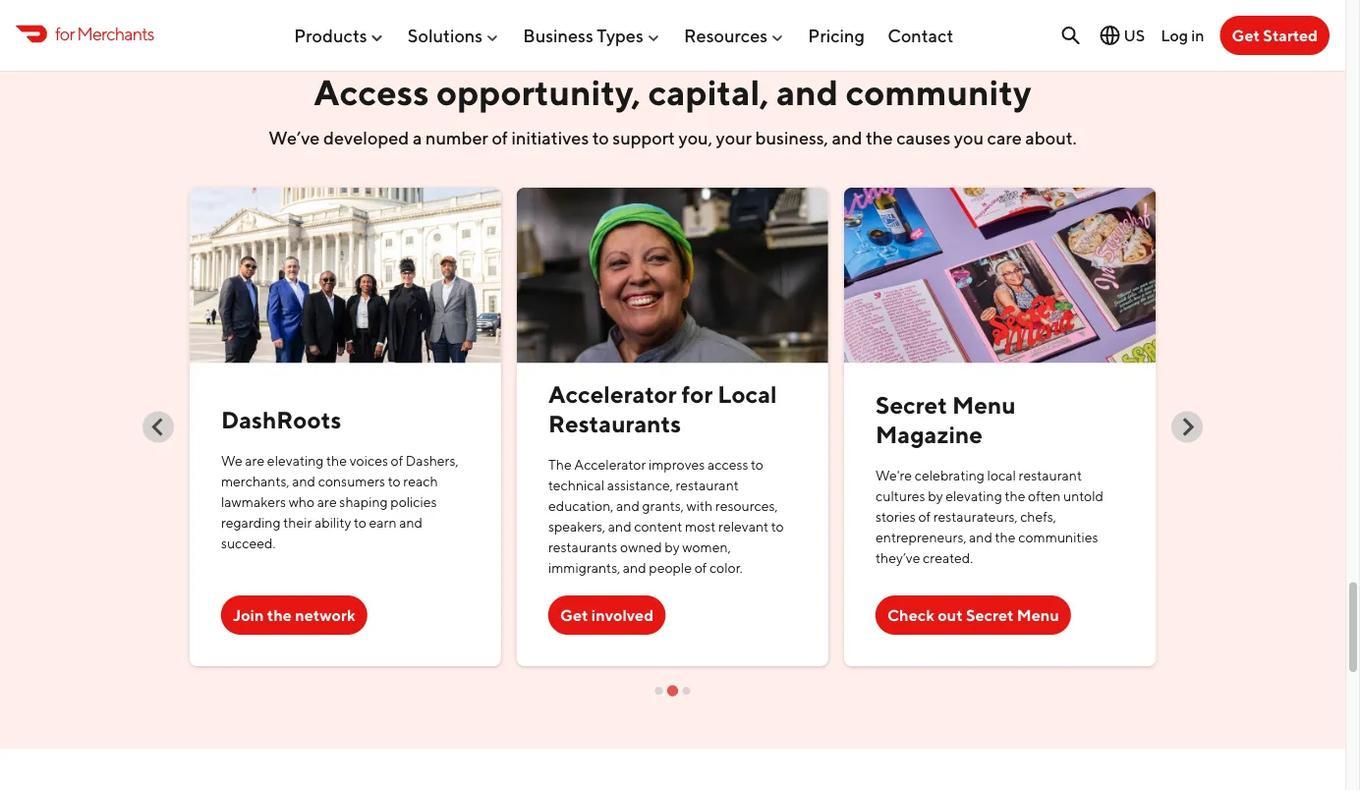 Task type: locate. For each thing, give the bounding box(es) containing it.
of right "voices"
[[391, 452, 403, 469]]

resources link
[[684, 17, 786, 54]]

1 horizontal spatial secret
[[967, 606, 1014, 625]]

opportunity,
[[437, 71, 641, 112]]

restaurant up the with
[[676, 478, 739, 494]]

0 horizontal spatial menu
[[953, 391, 1016, 419]]

most
[[685, 519, 716, 535]]

for
[[55, 23, 74, 44], [682, 381, 713, 409]]

to left support
[[593, 128, 609, 149]]

get down immigrants, on the left
[[560, 606, 589, 625]]

succeed.
[[221, 535, 276, 551]]

celebrating
[[915, 467, 985, 483]]

elevating inside 'we're celebrating local restaurant cultures by elevating the often untold stories of restaurateurs, chefs, entrepreneurs, and the communities they've created.'
[[946, 488, 1003, 504]]

created.
[[923, 550, 974, 566]]

of
[[492, 128, 508, 149], [391, 452, 403, 469], [919, 508, 931, 525], [695, 560, 707, 576]]

menu up "magazine"
[[953, 391, 1016, 419]]

get left started
[[1233, 26, 1261, 45]]

local
[[988, 467, 1017, 483]]

secret menu issue 2 magazine cover image
[[845, 188, 1156, 363]]

initiatives
[[512, 128, 589, 149]]

entrepreneurs,
[[876, 529, 967, 545]]

accelerator up restaurants at bottom
[[549, 381, 677, 409]]

for left the "local"
[[682, 381, 713, 409]]

solutions link
[[408, 17, 501, 54]]

the inside we are elevating the voices of dashers, merchants, and consumers to reach lawmakers who are shaping policies regarding their ability to earn and succeed.
[[327, 452, 347, 469]]

secret
[[876, 391, 948, 419], [967, 606, 1014, 625]]

network
[[295, 606, 356, 625]]

log in link
[[1161, 26, 1205, 45]]

1 horizontal spatial for
[[682, 381, 713, 409]]

number
[[426, 128, 489, 149]]

elevating up the who
[[267, 452, 324, 469]]

a
[[413, 128, 422, 149]]

check
[[888, 606, 935, 625]]

accelerator
[[549, 381, 677, 409], [575, 457, 646, 473]]

get for get started
[[1233, 26, 1261, 45]]

and down assistance, at the left bottom of page
[[617, 498, 640, 514]]

0 horizontal spatial are
[[245, 452, 265, 469]]

for inside accelerator for local restaurants
[[682, 381, 713, 409]]

restaurant up the often
[[1019, 467, 1083, 483]]

1 vertical spatial accelerator
[[575, 457, 646, 473]]

get inside access opportunity, capital, and community 'region'
[[560, 606, 589, 625]]

0 vertical spatial by
[[929, 488, 944, 504]]

of right number
[[492, 128, 508, 149]]

1 vertical spatial elevating
[[946, 488, 1003, 504]]

of inside 'we're celebrating local restaurant cultures by elevating the often untold stories of restaurateurs, chefs, entrepreneurs, and the communities they've created.'
[[919, 508, 931, 525]]

elevating up restaurateurs,
[[946, 488, 1003, 504]]

to right relevant
[[772, 519, 784, 535]]

menu down communities
[[1018, 606, 1060, 625]]

0 vertical spatial get
[[1233, 26, 1261, 45]]

types
[[597, 25, 644, 46]]

0 vertical spatial menu
[[953, 391, 1016, 419]]

untold
[[1064, 488, 1104, 504]]

1 vertical spatial by
[[665, 539, 680, 556]]

immigrants,
[[549, 560, 621, 576]]

get inside button
[[1233, 26, 1261, 45]]

accelerator up assistance, at the left bottom of page
[[575, 457, 646, 473]]

by inside the accelerator improves access to technical assistance, restaurant education, and grants, with resources, speakers, and content most relevant to restaurants owned by women, immigrants, and people of color.
[[665, 539, 680, 556]]

1 vertical spatial are
[[317, 494, 337, 510]]

the
[[866, 128, 893, 149], [327, 452, 347, 469], [1005, 488, 1026, 504], [996, 529, 1016, 545], [267, 606, 292, 625]]

1 horizontal spatial by
[[929, 488, 944, 504]]

secret right out
[[967, 606, 1014, 625]]

secret inside 'secret menu magazine'
[[876, 391, 948, 419]]

magazine
[[876, 420, 983, 449]]

elevating
[[267, 452, 324, 469], [946, 488, 1003, 504]]

check out secret menu link
[[876, 596, 1072, 635]]

restaurants
[[549, 539, 618, 556]]

join the network
[[233, 606, 356, 625]]

menu inside 'secret menu magazine'
[[953, 391, 1016, 419]]

1 vertical spatial get
[[560, 606, 589, 625]]

0 horizontal spatial restaurant
[[676, 478, 739, 494]]

to
[[593, 128, 609, 149], [751, 457, 764, 473], [388, 473, 401, 489], [354, 514, 367, 531], [772, 519, 784, 535]]

0 horizontal spatial for
[[55, 23, 74, 44]]

1 horizontal spatial menu
[[1018, 606, 1060, 625]]

they've
[[876, 550, 921, 566]]

secret up "magazine"
[[876, 391, 948, 419]]

about.
[[1026, 128, 1077, 149]]

your
[[716, 128, 752, 149]]

by down celebrating
[[929, 488, 944, 504]]

dashroots
[[221, 406, 342, 434]]

restaurateurs,
[[934, 508, 1018, 525]]

and down 'owned'
[[623, 560, 647, 576]]

0 vertical spatial for
[[55, 23, 74, 44]]

relevant
[[719, 519, 769, 535]]

1 horizontal spatial restaurant
[[1019, 467, 1083, 483]]

education,
[[549, 498, 614, 514]]

the
[[549, 457, 572, 473]]

of up entrepreneurs, at the right of page
[[919, 508, 931, 525]]

1 vertical spatial for
[[682, 381, 713, 409]]

voices
[[350, 452, 388, 469]]

restaurant
[[1019, 467, 1083, 483], [676, 478, 739, 494]]

next slide image
[[1178, 418, 1197, 437]]

1 horizontal spatial elevating
[[946, 488, 1003, 504]]

by inside 'we're celebrating local restaurant cultures by elevating the often untold stories of restaurateurs, chefs, entrepreneurs, and the communities they've created.'
[[929, 488, 944, 504]]

0 horizontal spatial secret
[[876, 391, 948, 419]]

products
[[294, 25, 367, 46]]

0 horizontal spatial elevating
[[267, 452, 324, 469]]

and inside 'we're celebrating local restaurant cultures by elevating the often untold stories of restaurateurs, chefs, entrepreneurs, and the communities they've created.'
[[970, 529, 993, 545]]

0 vertical spatial elevating
[[267, 452, 324, 469]]

and
[[777, 71, 839, 112], [832, 128, 863, 149], [292, 473, 316, 489], [617, 498, 640, 514], [399, 514, 423, 531], [608, 519, 632, 535], [970, 529, 993, 545], [623, 560, 647, 576]]

get for get involved
[[560, 606, 589, 625]]

of inside the accelerator improves access to technical assistance, restaurant education, and grants, with resources, speakers, and content most relevant to restaurants owned by women, immigrants, and people of color.
[[695, 560, 707, 576]]

0 vertical spatial secret
[[876, 391, 948, 419]]

elevating inside we are elevating the voices of dashers, merchants, and consumers to reach lawmakers who are shaping policies regarding their ability to earn and succeed.
[[267, 452, 324, 469]]

are up merchants,
[[245, 452, 265, 469]]

the up consumers
[[327, 452, 347, 469]]

communities
[[1019, 529, 1099, 545]]

and down restaurateurs,
[[970, 529, 993, 545]]

we're celebrating local restaurant cultures by elevating the often untold stories of restaurateurs, chefs, entrepreneurs, and the communities they've created.
[[876, 467, 1104, 566]]

by
[[929, 488, 944, 504], [665, 539, 680, 556]]

0 horizontal spatial get
[[560, 606, 589, 625]]

for left "merchants"
[[55, 23, 74, 44]]

0 vertical spatial are
[[245, 452, 265, 469]]

of down 'women,' at the bottom right
[[695, 560, 707, 576]]

by up people
[[665, 539, 680, 556]]

0 vertical spatial accelerator
[[549, 381, 677, 409]]

the right join
[[267, 606, 292, 625]]

1 horizontal spatial are
[[317, 494, 337, 510]]

0 horizontal spatial by
[[665, 539, 680, 556]]

for merchants link
[[16, 20, 154, 47]]

often
[[1029, 488, 1061, 504]]

cultures
[[876, 488, 926, 504]]

access opportunity, capital, and community region
[[0, 180, 1361, 698]]

1 horizontal spatial get
[[1233, 26, 1261, 45]]

the accelerator improves access to technical assistance, restaurant education, and grants, with resources, speakers, and content most relevant to restaurants owned by women, immigrants, and people of color.
[[549, 457, 784, 576]]

lawmakers
[[221, 494, 286, 510]]

are up ability
[[317, 494, 337, 510]]

get
[[1233, 26, 1261, 45], [560, 606, 589, 625]]

earn
[[369, 514, 397, 531]]

1 vertical spatial secret
[[967, 606, 1014, 625]]

main st strong image
[[517, 188, 829, 363]]

1 vertical spatial menu
[[1018, 606, 1060, 625]]



Task type: vqa. For each thing, say whether or not it's contained in the screenshot.
the who at the left of the page
yes



Task type: describe. For each thing, give the bounding box(es) containing it.
join the network link
[[221, 596, 367, 635]]

owned
[[621, 539, 662, 556]]

previous slide image
[[149, 418, 168, 437]]

dashers,
[[406, 452, 459, 469]]

and down policies
[[399, 514, 423, 531]]

contact
[[888, 25, 954, 46]]

reach
[[403, 473, 438, 489]]

improves
[[649, 457, 705, 473]]

we are elevating the voices of dashers, merchants, and consumers to reach lawmakers who are shaping policies regarding their ability to earn and succeed.
[[221, 452, 459, 551]]

stories
[[876, 508, 916, 525]]

we've
[[269, 128, 320, 149]]

women,
[[683, 539, 731, 556]]

you
[[955, 128, 984, 149]]

capital,
[[648, 71, 770, 112]]

community
[[846, 71, 1032, 112]]

pricing
[[809, 25, 865, 46]]

restaurants
[[549, 410, 682, 438]]

resources,
[[716, 498, 778, 514]]

business types
[[523, 25, 644, 46]]

log in
[[1161, 26, 1205, 45]]

get started
[[1233, 26, 1319, 45]]

business types link
[[523, 17, 662, 54]]

log
[[1161, 26, 1189, 45]]

accelerator inside accelerator for local restaurants
[[549, 381, 677, 409]]

we're
[[876, 467, 913, 483]]

get started button
[[1221, 16, 1330, 55]]

involved
[[592, 606, 654, 625]]

policies
[[391, 494, 437, 510]]

secret menu magazine
[[876, 391, 1016, 449]]

and up business,
[[777, 71, 839, 112]]

accelerator for local restaurants
[[549, 381, 777, 438]]

get involved link
[[549, 596, 666, 635]]

of inside we are elevating the voices of dashers, merchants, and consumers to reach lawmakers who are shaping policies regarding their ability to earn and succeed.
[[391, 452, 403, 469]]

access
[[708, 457, 749, 473]]

support
[[613, 128, 675, 149]]

people
[[649, 560, 692, 576]]

us
[[1124, 26, 1146, 45]]

out
[[938, 606, 963, 625]]

accelerator inside the accelerator improves access to technical assistance, restaurant education, and grants, with resources, speakers, and content most relevant to restaurants owned by women, immigrants, and people of color.
[[575, 457, 646, 473]]

resources
[[684, 25, 768, 46]]

chefs,
[[1021, 508, 1057, 525]]

developed
[[324, 128, 409, 149]]

causes
[[897, 128, 951, 149]]

restaurant inside 'we're celebrating local restaurant cultures by elevating the often untold stories of restaurateurs, chefs, entrepreneurs, and the communities they've created.'
[[1019, 467, 1083, 483]]

regarding
[[221, 514, 281, 531]]

we've developed a number of initiatives to support you, your business, and the causes you care about.
[[269, 128, 1077, 149]]

restaurant inside the accelerator improves access to technical assistance, restaurant education, and grants, with resources, speakers, and content most relevant to restaurants owned by women, immigrants, and people of color.
[[676, 478, 739, 494]]

you,
[[679, 128, 713, 149]]

dashroots image image
[[190, 188, 501, 363]]

pricing link
[[809, 17, 865, 54]]

access opportunity, capital, and community
[[314, 71, 1032, 112]]

shaping
[[340, 494, 388, 510]]

for merchants
[[55, 23, 154, 44]]

for inside "link"
[[55, 23, 74, 44]]

to down shaping
[[354, 514, 367, 531]]

the left causes
[[866, 128, 893, 149]]

to left reach
[[388, 473, 401, 489]]

access
[[314, 71, 429, 112]]

and up the who
[[292, 473, 316, 489]]

who
[[289, 494, 315, 510]]

products link
[[294, 17, 385, 54]]

to right access
[[751, 457, 764, 473]]

local
[[718, 381, 777, 409]]

business
[[523, 25, 594, 46]]

check out secret menu
[[888, 606, 1060, 625]]

merchants,
[[221, 473, 290, 489]]

the down restaurateurs,
[[996, 529, 1016, 545]]

in
[[1192, 26, 1205, 45]]

join
[[233, 606, 264, 625]]

technical
[[549, 478, 605, 494]]

ability
[[315, 514, 351, 531]]

their
[[283, 514, 312, 531]]

globe line image
[[1099, 24, 1122, 47]]

merchants
[[77, 23, 154, 44]]

and up 'owned'
[[608, 519, 632, 535]]

color.
[[710, 560, 743, 576]]

speakers,
[[549, 519, 606, 535]]

assistance,
[[607, 478, 673, 494]]

solutions
[[408, 25, 483, 46]]

consumers
[[318, 473, 386, 489]]

with
[[687, 498, 713, 514]]

select a slide to show tab list
[[182, 681, 1164, 698]]

contact link
[[888, 17, 954, 54]]

get involved
[[560, 606, 654, 625]]

grants,
[[643, 498, 684, 514]]

the down local
[[1005, 488, 1026, 504]]

and right business,
[[832, 128, 863, 149]]

we
[[221, 452, 243, 469]]



